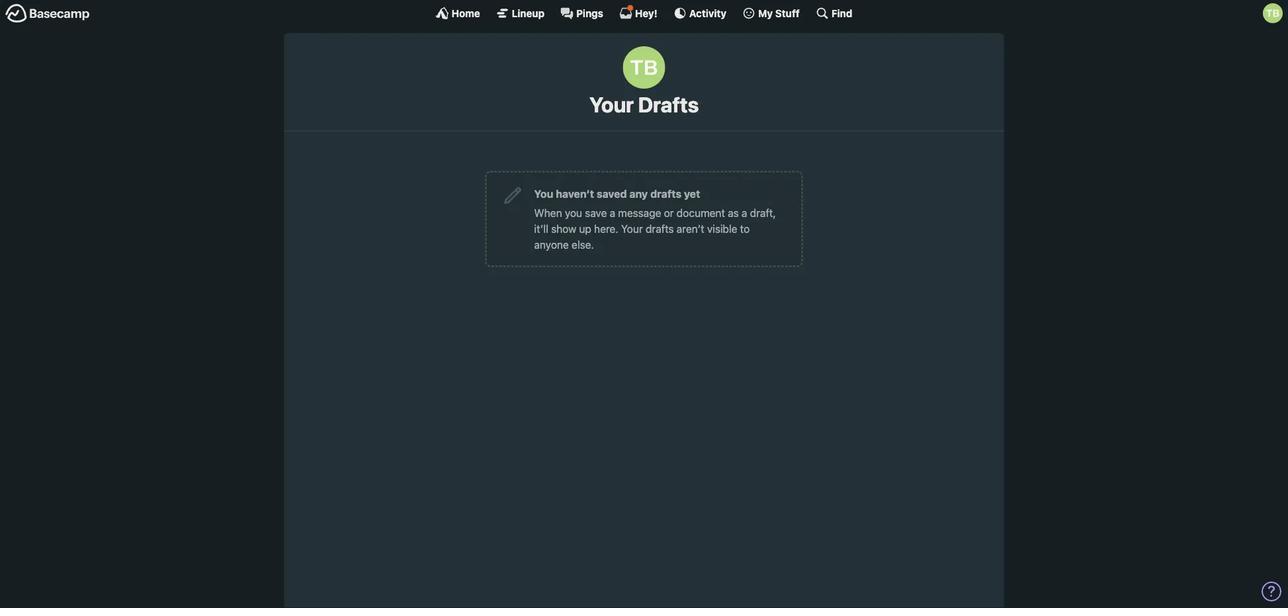 Task type: describe. For each thing, give the bounding box(es) containing it.
visible
[[707, 222, 738, 235]]

1 a from the left
[[610, 206, 616, 219]]

else.
[[572, 238, 594, 251]]

haven't
[[556, 187, 594, 200]]

drafts
[[638, 92, 699, 117]]

home link
[[436, 7, 480, 20]]

you
[[534, 187, 553, 200]]

your inside you haven't saved any drafts yet when you save a message or document as a draft, it'll show up here. your drafts aren't visible to anyone else.
[[621, 222, 643, 235]]

stuff
[[775, 7, 800, 19]]

2 a from the left
[[742, 206, 747, 219]]

hey! button
[[619, 5, 658, 20]]

here.
[[594, 222, 619, 235]]

hey!
[[635, 7, 658, 19]]

switch accounts image
[[5, 3, 90, 24]]

0 vertical spatial drafts
[[651, 187, 682, 200]]

home
[[452, 7, 480, 19]]

1 vertical spatial drafts
[[646, 222, 674, 235]]

0 vertical spatial your
[[590, 92, 634, 117]]

activity link
[[674, 7, 727, 20]]

aren't
[[677, 222, 705, 235]]

1 vertical spatial tim burton image
[[623, 46, 665, 89]]

anyone
[[534, 238, 569, 251]]

to
[[740, 222, 750, 235]]

my
[[758, 7, 773, 19]]

find
[[832, 7, 853, 19]]

main element
[[0, 0, 1288, 26]]

you
[[565, 206, 582, 219]]

any
[[630, 187, 648, 200]]



Task type: vqa. For each thing, say whether or not it's contained in the screenshot.
left Tyler Black
no



Task type: locate. For each thing, give the bounding box(es) containing it.
lineup link
[[496, 7, 545, 20]]

save
[[585, 206, 607, 219]]

my stuff
[[758, 7, 800, 19]]

tim burton image
[[1263, 3, 1283, 23], [623, 46, 665, 89]]

up
[[579, 222, 591, 235]]

document
[[677, 206, 725, 219]]

it'll
[[534, 222, 549, 235]]

yet
[[684, 187, 700, 200]]

message
[[618, 206, 661, 219]]

0 vertical spatial tim burton image
[[1263, 3, 1283, 23]]

your left the drafts
[[590, 92, 634, 117]]

show
[[551, 222, 576, 235]]

drafts down or at the top of the page
[[646, 222, 674, 235]]

find button
[[816, 7, 853, 20]]

your drafts
[[590, 92, 699, 117]]

pings
[[576, 7, 603, 19]]

0 horizontal spatial a
[[610, 206, 616, 219]]

0 horizontal spatial tim burton image
[[623, 46, 665, 89]]

saved
[[597, 187, 627, 200]]

as
[[728, 206, 739, 219]]

1 vertical spatial your
[[621, 222, 643, 235]]

1 horizontal spatial tim burton image
[[1263, 3, 1283, 23]]

activity
[[689, 7, 727, 19]]

a
[[610, 206, 616, 219], [742, 206, 747, 219]]

tim burton image inside main element
[[1263, 3, 1283, 23]]

or
[[664, 206, 674, 219]]

pings button
[[561, 7, 603, 20]]

you haven't saved any drafts yet when you save a message or document as a draft, it'll show up here. your drafts aren't visible to anyone else.
[[534, 187, 776, 251]]

when
[[534, 206, 562, 219]]

a right save
[[610, 206, 616, 219]]

drafts
[[651, 187, 682, 200], [646, 222, 674, 235]]

draft,
[[750, 206, 776, 219]]

drafts up or at the top of the page
[[651, 187, 682, 200]]

my stuff button
[[743, 7, 800, 20]]

a right as
[[742, 206, 747, 219]]

lineup
[[512, 7, 545, 19]]

1 horizontal spatial a
[[742, 206, 747, 219]]

your down message
[[621, 222, 643, 235]]

your
[[590, 92, 634, 117], [621, 222, 643, 235]]



